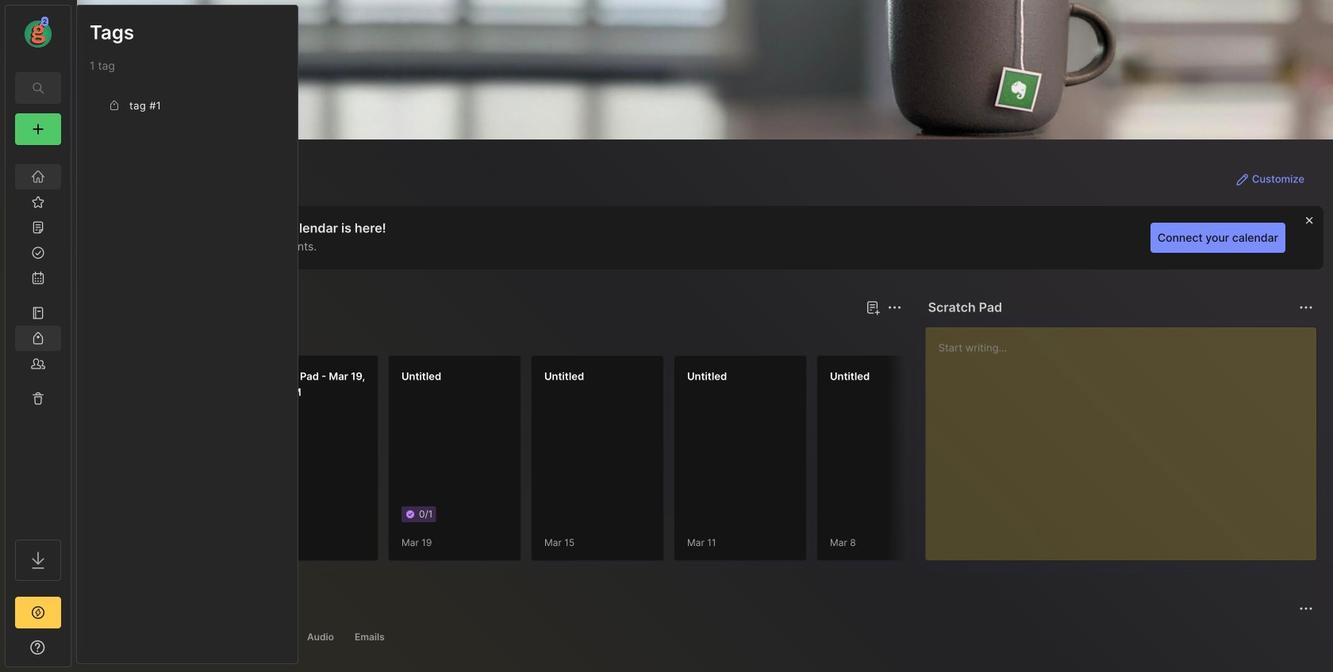 Task type: locate. For each thing, give the bounding box(es) containing it.
tab list
[[106, 628, 1311, 647]]

tree
[[6, 155, 71, 526]]

Start writing… text field
[[938, 328, 1316, 548]]

tree inside the main 'element'
[[6, 155, 71, 526]]

WHAT'S NEW field
[[6, 636, 71, 661]]

upgrade image
[[29, 604, 48, 623]]

tab
[[158, 327, 223, 346], [227, 628, 294, 647], [300, 628, 341, 647], [348, 628, 392, 647]]

row group
[[102, 355, 1333, 571]]



Task type: vqa. For each thing, say whether or not it's contained in the screenshot.
'records'
no



Task type: describe. For each thing, give the bounding box(es) containing it.
Account field
[[6, 15, 71, 50]]

home image
[[30, 169, 46, 185]]

click to expand image
[[69, 644, 81, 663]]

main element
[[0, 0, 76, 673]]

edit search image
[[29, 79, 48, 98]]



